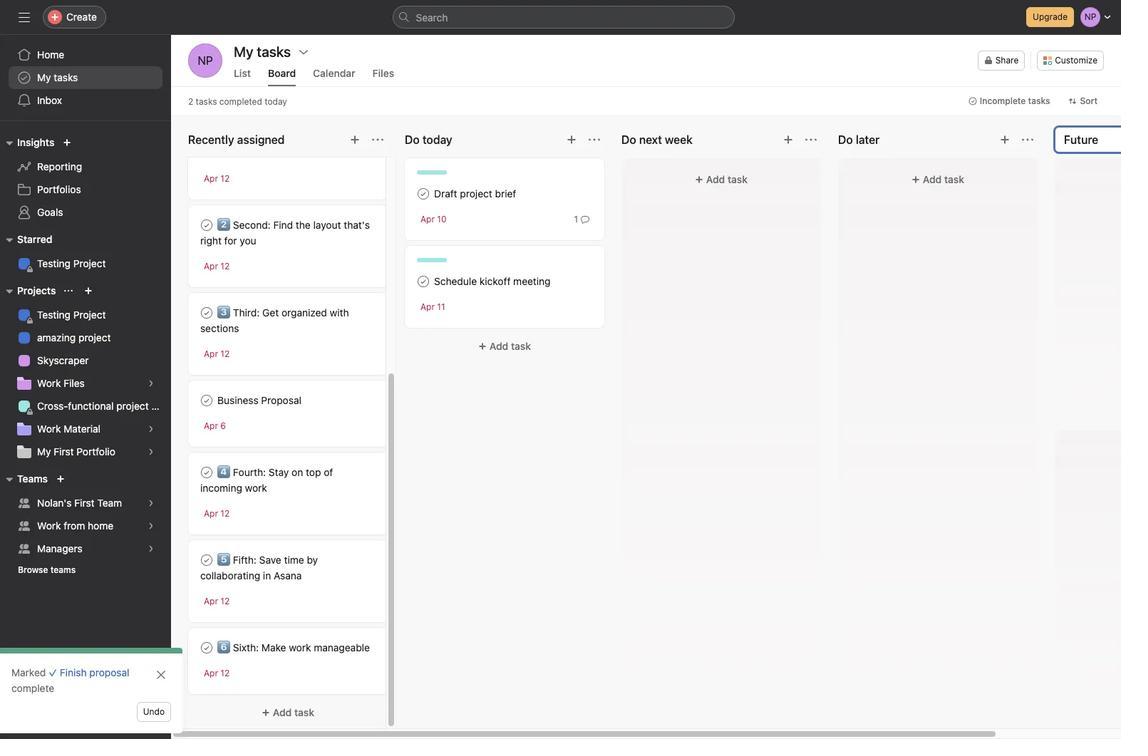 Task type: vqa. For each thing, say whether or not it's contained in the screenshot.
TEAMS 'element' at left bottom
yes



Task type: locate. For each thing, give the bounding box(es) containing it.
work down fourth:
[[245, 482, 267, 494]]

completed image left 6️⃣
[[198, 639, 215, 657]]

apr 12 down 6️⃣
[[204, 668, 230, 679]]

get right third:
[[262, 307, 279, 319]]

get for started
[[259, 131, 275, 143]]

completed checkbox for 6️⃣ sixth: make work manageable
[[198, 639, 215, 657]]

insights element
[[0, 130, 171, 227]]

2 vertical spatial work
[[37, 520, 61, 532]]

2 apr 12 from the top
[[204, 261, 230, 272]]

upgrade
[[1033, 11, 1068, 22]]

2 testing from the top
[[37, 309, 71, 321]]

completed image left "5️⃣"
[[198, 552, 215, 569]]

completed checkbox left draft
[[415, 185, 432, 202]]

work right make
[[289, 642, 311, 654]]

1 12 from the top
[[221, 173, 230, 184]]

work inside work from home link
[[37, 520, 61, 532]]

0 horizontal spatial first
[[54, 446, 74, 458]]

Search tasks, projects, and more text field
[[392, 6, 735, 29]]

completed checkbox for draft project brief
[[415, 185, 432, 202]]

0 vertical spatial work
[[37, 377, 61, 389]]

new image
[[63, 138, 72, 147]]

started
[[278, 131, 311, 143]]

tasks inside the global element
[[54, 71, 78, 83]]

get inside 3️⃣ third: get organized with sections
[[262, 307, 279, 319]]

first:
[[233, 131, 256, 143]]

0 horizontal spatial tasks
[[54, 71, 78, 83]]

completed checkbox up apr 6
[[198, 392, 215, 409]]

1 more section actions image from the left
[[372, 134, 384, 145]]

12 for 6️⃣
[[221, 668, 230, 679]]

work files link
[[9, 372, 163, 395]]

2 apr 12 button from the top
[[204, 261, 230, 272]]

first for my
[[54, 446, 74, 458]]

6 apr 12 from the top
[[204, 668, 230, 679]]

5️⃣
[[217, 554, 230, 566]]

12
[[221, 173, 230, 184], [221, 261, 230, 272], [221, 349, 230, 359], [221, 508, 230, 519], [221, 596, 230, 607], [221, 668, 230, 679]]

add task image left do later
[[783, 134, 794, 145]]

get inside "1️⃣ first: get started using my tasks"
[[259, 131, 275, 143]]

12 down tasks
[[221, 173, 230, 184]]

tasks right incomplete
[[1028, 96, 1050, 106]]

apr 11
[[421, 302, 445, 312]]

completed image left 4️⃣
[[198, 464, 215, 481]]

testing project up amazing project
[[37, 309, 106, 321]]

do next week
[[622, 133, 693, 146]]

1 button
[[571, 212, 592, 226]]

sort button
[[1062, 91, 1104, 111]]

12 for 3️⃣
[[221, 349, 230, 359]]

draft project brief
[[434, 187, 516, 200]]

files right calendar
[[373, 67, 394, 79]]

completed checkbox left 6️⃣
[[198, 639, 215, 657]]

add task image for do next week
[[783, 134, 794, 145]]

apr 12 button down sections
[[204, 349, 230, 359]]

work up cross-
[[37, 377, 61, 389]]

completed image for 3️⃣ third: get organized with sections
[[198, 304, 215, 321]]

apr left "10"
[[421, 214, 435, 225]]

12 down the for
[[221, 261, 230, 272]]

2 tasks completed today
[[188, 96, 287, 107]]

project inside starred 'element'
[[73, 257, 106, 269]]

files link
[[373, 67, 394, 86]]

see details, work files image
[[147, 379, 155, 388]]

2 horizontal spatial more section actions image
[[806, 134, 817, 145]]

✓ finish proposal link
[[49, 667, 129, 679]]

2 vertical spatial completed checkbox
[[198, 639, 215, 657]]

2
[[188, 96, 193, 107]]

1 vertical spatial project
[[78, 331, 111, 344]]

tasks down the home
[[54, 71, 78, 83]]

completed image up right
[[198, 217, 215, 234]]

my inside the global element
[[37, 71, 51, 83]]

2 more section actions image from the left
[[589, 134, 600, 145]]

plan
[[151, 400, 171, 412]]

testing project link
[[9, 252, 163, 275], [9, 304, 163, 326]]

completed image for 6️⃣ sixth: make work manageable
[[198, 639, 215, 657]]

my up inbox at the left top
[[37, 71, 51, 83]]

more section actions image left do
[[589, 134, 600, 145]]

3 apr 12 from the top
[[204, 349, 230, 359]]

apr 12
[[204, 173, 230, 184], [204, 261, 230, 272], [204, 349, 230, 359], [204, 508, 230, 519], [204, 596, 230, 607], [204, 668, 230, 679]]

see details, managers image
[[147, 545, 155, 553]]

testing project up show options, current sort, top icon
[[37, 257, 106, 269]]

board
[[268, 67, 296, 79]]

5 12 from the top
[[221, 596, 230, 607]]

0 vertical spatial project
[[73, 257, 106, 269]]

first inside 'teams' element
[[74, 497, 95, 509]]

proposal
[[89, 667, 129, 679]]

3 more section actions image from the left
[[806, 134, 817, 145]]

0 vertical spatial files
[[373, 67, 394, 79]]

1 apr 12 from the top
[[204, 173, 230, 184]]

brief
[[495, 187, 516, 200]]

completed image left 3️⃣
[[198, 304, 215, 321]]

you
[[240, 235, 256, 247]]

new project or portfolio image
[[84, 287, 93, 295]]

create
[[66, 11, 97, 23]]

testing project inside starred 'element'
[[37, 257, 106, 269]]

work
[[245, 482, 267, 494], [289, 642, 311, 654]]

work inside work material link
[[37, 423, 61, 435]]

apr 12 down tasks
[[204, 173, 230, 184]]

teams button
[[0, 470, 48, 488]]

1 horizontal spatial work
[[289, 642, 311, 654]]

teams element
[[0, 466, 171, 583]]

apr down tasks
[[204, 173, 218, 184]]

testing for testing project link inside the starred 'element'
[[37, 257, 71, 269]]

2 add task image from the left
[[783, 134, 794, 145]]

1 work from the top
[[37, 377, 61, 389]]

0 vertical spatial work
[[245, 482, 267, 494]]

6 apr 12 button from the top
[[204, 668, 230, 679]]

0 vertical spatial completed image
[[415, 273, 432, 290]]

incomplete
[[980, 96, 1026, 106]]

0 vertical spatial testing
[[37, 257, 71, 269]]

project left plan
[[116, 400, 149, 412]]

1 vertical spatial testing
[[37, 309, 71, 321]]

skyscraper link
[[9, 349, 163, 372]]

completed checkbox left 3️⃣
[[198, 304, 215, 321]]

apr 12 button down tasks
[[204, 173, 230, 184]]

testing down starred
[[37, 257, 71, 269]]

1 vertical spatial completed image
[[198, 304, 215, 321]]

1 apr 12 button from the top
[[204, 173, 230, 184]]

3 work from the top
[[37, 520, 61, 532]]

completed image up apr 11 button
[[415, 273, 432, 290]]

1 testing from the top
[[37, 257, 71, 269]]

completed checkbox for 5️⃣ fifth: save time by collaborating in asana
[[198, 552, 215, 569]]

work down cross-
[[37, 423, 61, 435]]

1 add task image from the left
[[566, 134, 577, 145]]

my up "teams"
[[37, 446, 51, 458]]

my tasks
[[37, 71, 78, 83]]

work from home link
[[9, 515, 163, 537]]

0 vertical spatial testing project
[[37, 257, 106, 269]]

work down the nolan's
[[37, 520, 61, 532]]

apr down right
[[204, 261, 218, 272]]

starred
[[17, 233, 52, 245]]

from
[[64, 520, 85, 532]]

4 12 from the top
[[221, 508, 230, 519]]

0 horizontal spatial work
[[245, 482, 267, 494]]

apr 12 button down the incoming on the left bottom
[[204, 508, 230, 519]]

1 vertical spatial first
[[74, 497, 95, 509]]

apr left "11"
[[421, 302, 435, 312]]

tasks right 2
[[196, 96, 217, 107]]

2 horizontal spatial tasks
[[1028, 96, 1050, 106]]

more section actions image
[[372, 134, 384, 145], [589, 134, 600, 145], [806, 134, 817, 145]]

completed checkbox for 2️⃣ second: find the layout that's right for you
[[198, 217, 215, 234]]

2 horizontal spatial project
[[460, 187, 492, 200]]

my first portfolio
[[37, 446, 115, 458]]

files
[[373, 67, 394, 79], [64, 377, 85, 389]]

incomplete tasks button
[[962, 91, 1057, 111]]

more section actions image for do today
[[589, 134, 600, 145]]

third:
[[233, 307, 260, 319]]

work material link
[[9, 418, 163, 441]]

0 vertical spatial completed checkbox
[[415, 185, 432, 202]]

1 testing project from the top
[[37, 257, 106, 269]]

add task image left more section actions image
[[999, 134, 1011, 145]]

0 horizontal spatial add task image
[[566, 134, 577, 145]]

2 testing project from the top
[[37, 309, 106, 321]]

first for nolan's
[[74, 497, 95, 509]]

first down work material
[[54, 446, 74, 458]]

1 vertical spatial completed checkbox
[[198, 552, 215, 569]]

add task
[[706, 173, 748, 185], [923, 173, 965, 185], [490, 340, 531, 352], [273, 706, 314, 719]]

add task image left do
[[566, 134, 577, 145]]

apr 12 for 4️⃣
[[204, 508, 230, 519]]

1 vertical spatial files
[[64, 377, 85, 389]]

do today
[[405, 133, 452, 146]]

project for amazing
[[78, 331, 111, 344]]

my tasks
[[234, 43, 291, 60]]

completed checkbox for 3️⃣ third: get organized with sections
[[198, 304, 215, 321]]

tasks for my
[[54, 71, 78, 83]]

work
[[37, 377, 61, 389], [37, 423, 61, 435], [37, 520, 61, 532]]

testing project for second testing project link from the top of the page
[[37, 309, 106, 321]]

Completed checkbox
[[198, 217, 215, 234], [415, 273, 432, 290], [198, 304, 215, 321], [198, 392, 215, 409], [198, 464, 215, 481]]

completed checkbox left 4️⃣
[[198, 464, 215, 481]]

files down skyscraper link
[[64, 377, 85, 389]]

1 vertical spatial work
[[37, 423, 61, 435]]

first up work from home link
[[74, 497, 95, 509]]

testing up amazing
[[37, 309, 71, 321]]

apr down the collaborating
[[204, 596, 218, 607]]

testing project link up "new project or portfolio" image at the top
[[9, 252, 163, 275]]

for
[[224, 235, 237, 247]]

1 horizontal spatial add task image
[[783, 134, 794, 145]]

work inside work files link
[[37, 377, 61, 389]]

more section actions image right add task icon
[[372, 134, 384, 145]]

Completed checkbox
[[415, 185, 432, 202], [198, 552, 215, 569], [198, 639, 215, 657]]

work material
[[37, 423, 101, 435]]

apr 10
[[421, 214, 447, 225]]

12 down sections
[[221, 349, 230, 359]]

apr 11 button
[[421, 302, 445, 312]]

tasks inside dropdown button
[[1028, 96, 1050, 106]]

2 horizontal spatial add task image
[[999, 134, 1011, 145]]

my inside projects element
[[37, 446, 51, 458]]

1 vertical spatial get
[[262, 307, 279, 319]]

completed image for business proposal
[[198, 392, 215, 409]]

cross-
[[37, 400, 68, 412]]

insights
[[17, 136, 54, 148]]

apr 12 button down right
[[204, 261, 230, 272]]

1 vertical spatial my
[[341, 131, 355, 143]]

4 apr 12 button from the top
[[204, 508, 230, 519]]

second:
[[233, 219, 271, 231]]

my right 'using'
[[341, 131, 355, 143]]

0 vertical spatial testing project link
[[9, 252, 163, 275]]

customize button
[[1037, 51, 1104, 71]]

add task image for do today
[[566, 134, 577, 145]]

more section actions image for recently assigned
[[372, 134, 384, 145]]

1 vertical spatial testing project link
[[9, 304, 163, 326]]

apr
[[204, 173, 218, 184], [421, 214, 435, 225], [204, 261, 218, 272], [421, 302, 435, 312], [204, 349, 218, 359], [204, 421, 218, 431], [204, 508, 218, 519], [204, 596, 218, 607], [204, 668, 218, 679]]

work inside 4️⃣ fourth: stay on top of incoming work
[[245, 482, 267, 494]]

my first portfolio link
[[9, 441, 163, 463]]

3 12 from the top
[[221, 349, 230, 359]]

12 down the collaborating
[[221, 596, 230, 607]]

do later
[[838, 133, 880, 146]]

teams
[[17, 473, 48, 485]]

add task image
[[566, 134, 577, 145], [783, 134, 794, 145], [999, 134, 1011, 145]]

1 vertical spatial project
[[73, 309, 106, 321]]

3 apr 12 button from the top
[[204, 349, 230, 359]]

2 vertical spatial completed image
[[198, 552, 215, 569]]

0 horizontal spatial project
[[78, 331, 111, 344]]

1 testing project link from the top
[[9, 252, 163, 275]]

0 vertical spatial my
[[37, 71, 51, 83]]

3 add task image from the left
[[999, 134, 1011, 145]]

completed checkbox left "5️⃣"
[[198, 552, 215, 569]]

project left brief
[[460, 187, 492, 200]]

material
[[64, 423, 101, 435]]

that's
[[344, 219, 370, 231]]

project up "new project or portfolio" image at the top
[[73, 257, 106, 269]]

apr 12 down the incoming on the left bottom
[[204, 508, 230, 519]]

completed image up apr 6
[[198, 392, 215, 409]]

apr 12 button down the collaborating
[[204, 596, 230, 607]]

create button
[[43, 6, 106, 29]]

1 horizontal spatial files
[[373, 67, 394, 79]]

completed checkbox up apr 11 button
[[415, 273, 432, 290]]

first inside projects element
[[54, 446, 74, 458]]

12 down the incoming on the left bottom
[[221, 508, 230, 519]]

files inside projects element
[[64, 377, 85, 389]]

0 vertical spatial project
[[460, 187, 492, 200]]

1 project from the top
[[73, 257, 106, 269]]

1 vertical spatial work
[[289, 642, 311, 654]]

apr for 2️⃣'s "apr 12" button
[[204, 261, 218, 272]]

completed checkbox up right
[[198, 217, 215, 234]]

6 12 from the top
[[221, 668, 230, 679]]

get for organized
[[262, 307, 279, 319]]

1 horizontal spatial project
[[116, 400, 149, 412]]

recently assigned
[[188, 133, 285, 146]]

1 vertical spatial testing project
[[37, 309, 106, 321]]

apr 12 down right
[[204, 261, 230, 272]]

2 project from the top
[[73, 309, 106, 321]]

apr for "apr 12" button associated with 4️⃣
[[204, 508, 218, 519]]

apr 12 button for 3️⃣
[[204, 349, 230, 359]]

0 horizontal spatial more section actions image
[[372, 134, 384, 145]]

get right "first:"
[[259, 131, 275, 143]]

global element
[[0, 35, 171, 120]]

draft
[[434, 187, 457, 200]]

goals link
[[9, 201, 163, 224]]

tasks for 2
[[196, 96, 217, 107]]

1 horizontal spatial first
[[74, 497, 95, 509]]

amazing project link
[[9, 326, 163, 349]]

tasks for incomplete
[[1028, 96, 1050, 106]]

apr down sections
[[204, 349, 218, 359]]

completed image left draft
[[415, 185, 432, 202]]

1 horizontal spatial tasks
[[196, 96, 217, 107]]

browse teams
[[18, 565, 76, 575]]

more section actions image left do later
[[806, 134, 817, 145]]

3️⃣
[[217, 307, 230, 319]]

1 horizontal spatial more section actions image
[[589, 134, 600, 145]]

2 vertical spatial my
[[37, 446, 51, 458]]

browse teams button
[[11, 560, 82, 580]]

project up skyscraper link
[[78, 331, 111, 344]]

6
[[221, 421, 226, 431]]

2 vertical spatial project
[[116, 400, 149, 412]]

completed image
[[415, 185, 432, 202], [198, 217, 215, 234], [198, 392, 215, 409], [198, 464, 215, 481], [198, 639, 215, 657]]

apr down 6️⃣
[[204, 668, 218, 679]]

apr 12 down sections
[[204, 349, 230, 359]]

0 vertical spatial first
[[54, 446, 74, 458]]

apr 12 button down 6️⃣
[[204, 668, 230, 679]]

completed image
[[415, 273, 432, 290], [198, 304, 215, 321], [198, 552, 215, 569]]

5 apr 12 button from the top
[[204, 596, 230, 607]]

apr 12 for 2️⃣
[[204, 261, 230, 272]]

apr for "apr 12" button for 6️⃣
[[204, 668, 218, 679]]

5 apr 12 from the top
[[204, 596, 230, 607]]

testing project link down "new project or portfolio" image at the top
[[9, 304, 163, 326]]

testing
[[37, 257, 71, 269], [37, 309, 71, 321]]

incomplete tasks
[[980, 96, 1050, 106]]

add task image for do later
[[999, 134, 1011, 145]]

testing inside projects element
[[37, 309, 71, 321]]

apr down the incoming on the left bottom
[[204, 508, 218, 519]]

testing inside starred 'element'
[[37, 257, 71, 269]]

completed image for 5️⃣ fifth: save time by collaborating in asana
[[198, 552, 215, 569]]

apr left 6
[[204, 421, 218, 431]]

4 apr 12 from the top
[[204, 508, 230, 519]]

apr 12 for 6️⃣
[[204, 668, 230, 679]]

12 for 2️⃣
[[221, 261, 230, 272]]

work for work from home
[[37, 520, 61, 532]]

2 12 from the top
[[221, 261, 230, 272]]

project up amazing project link
[[73, 309, 106, 321]]

testing project inside projects element
[[37, 309, 106, 321]]

more section actions image
[[1022, 134, 1034, 145]]

on
[[292, 466, 303, 478]]

12 down 6️⃣
[[221, 668, 230, 679]]

0 horizontal spatial files
[[64, 377, 85, 389]]

0 vertical spatial get
[[259, 131, 275, 143]]

apr 12 down the collaborating
[[204, 596, 230, 607]]

2 work from the top
[[37, 423, 61, 435]]



Task type: describe. For each thing, give the bounding box(es) containing it.
find
[[273, 219, 293, 231]]

completed image for draft project brief
[[415, 185, 432, 202]]

browse teams image
[[56, 475, 65, 483]]

inbox
[[37, 94, 62, 106]]

sections
[[200, 322, 239, 334]]

my tasks link
[[9, 66, 163, 89]]

with
[[330, 307, 349, 319]]

testing project link inside starred 'element'
[[9, 252, 163, 275]]

testing for second testing project link from the top of the page
[[37, 309, 71, 321]]

incoming
[[200, 482, 242, 494]]

starred button
[[0, 231, 52, 248]]

hide sidebar image
[[19, 11, 30, 23]]

share button
[[978, 51, 1025, 71]]

completed image for 4️⃣ fourth: stay on top of incoming work
[[198, 464, 215, 481]]

2️⃣
[[217, 219, 230, 231]]

11
[[437, 302, 445, 312]]

tasks
[[200, 147, 226, 159]]

apr 12 button for 6️⃣
[[204, 668, 230, 679]]

sixth:
[[233, 642, 259, 654]]

work for work files
[[37, 377, 61, 389]]

show options image
[[298, 46, 309, 58]]

see details, work from home image
[[147, 522, 155, 530]]

functional
[[68, 400, 114, 412]]

undo
[[143, 706, 165, 717]]

project for testing project link inside the starred 'element'
[[73, 257, 106, 269]]

calendar
[[313, 67, 355, 79]]

6️⃣
[[217, 642, 230, 654]]

sort
[[1080, 96, 1098, 106]]

top
[[306, 466, 321, 478]]

share
[[996, 55, 1019, 66]]

work for work material
[[37, 423, 61, 435]]

my for my tasks
[[37, 71, 51, 83]]

apr 12 for 3️⃣
[[204, 349, 230, 359]]

business
[[217, 394, 259, 406]]

apr for 1st "apr 12" button from the top
[[204, 173, 218, 184]]

2 testing project link from the top
[[9, 304, 163, 326]]

see details, nolan's first team image
[[147, 499, 155, 508]]

completed checkbox for 4️⃣ fourth: stay on top of incoming work
[[198, 464, 215, 481]]

project for draft
[[460, 187, 492, 200]]

projects element
[[0, 278, 171, 466]]

apr for 3️⃣'s "apr 12" button
[[204, 349, 218, 359]]

managers link
[[9, 537, 163, 560]]

collaborating
[[200, 570, 260, 582]]

apr 12 button for 2️⃣
[[204, 261, 230, 272]]

project for second testing project link from the top of the page
[[73, 309, 106, 321]]

portfolios link
[[9, 178, 163, 201]]

work from home
[[37, 520, 113, 532]]

time
[[284, 554, 304, 566]]

schedule kickoff meeting
[[434, 275, 551, 287]]

4️⃣ fourth: stay on top of incoming work
[[200, 466, 333, 494]]

manageable
[[314, 642, 370, 654]]

see details, work material image
[[147, 425, 155, 433]]

np button
[[188, 43, 222, 78]]

work files
[[37, 377, 85, 389]]

finish
[[60, 667, 87, 679]]

apr for apr 6 button on the bottom of the page
[[204, 421, 218, 431]]

testing project for testing project link inside the starred 'element'
[[37, 257, 106, 269]]

of
[[324, 466, 333, 478]]

nolan's first team
[[37, 497, 122, 509]]

cross-functional project plan link
[[9, 395, 171, 418]]

undo button
[[137, 702, 171, 722]]

amazing
[[37, 331, 76, 344]]

list
[[234, 67, 251, 79]]

2️⃣ second: find the layout that's right for you
[[200, 219, 370, 247]]

layout
[[313, 219, 341, 231]]

10
[[437, 214, 447, 225]]

marked ✓ finish proposal complete
[[11, 667, 129, 694]]

managers
[[37, 542, 82, 555]]

portfolios
[[37, 183, 81, 195]]

3️⃣ third: get organized with sections
[[200, 307, 349, 334]]

apr for apr 10 button
[[421, 214, 435, 225]]

using
[[313, 131, 338, 143]]

show options, current sort, top image
[[64, 287, 73, 295]]

marked
[[11, 667, 46, 679]]

apr for apr 11 button
[[421, 302, 435, 312]]

reporting link
[[9, 155, 163, 178]]

close image
[[155, 669, 167, 681]]

completed checkbox for business proposal
[[198, 392, 215, 409]]

complete
[[11, 682, 54, 694]]

add task image
[[349, 134, 361, 145]]

12 for 4️⃣
[[221, 508, 230, 519]]

team
[[97, 497, 122, 509]]

kickoff
[[480, 275, 511, 287]]

home link
[[9, 43, 163, 66]]

list link
[[234, 67, 251, 86]]

completed
[[219, 96, 262, 107]]

asana
[[274, 570, 302, 582]]

completed image for 2️⃣ second: find the layout that's right for you
[[198, 217, 215, 234]]

schedule
[[434, 275, 477, 287]]

see details, my first portfolio image
[[147, 448, 155, 456]]

completed image for schedule kickoff meeting
[[415, 273, 432, 290]]

by
[[307, 554, 318, 566]]

1️⃣ first: get started using my tasks
[[200, 131, 355, 159]]

home
[[88, 520, 113, 532]]

right
[[200, 235, 222, 247]]

fifth:
[[233, 554, 257, 566]]

do
[[622, 133, 636, 146]]

reporting
[[37, 160, 82, 173]]

np
[[198, 54, 213, 67]]

my for my first portfolio
[[37, 446, 51, 458]]

completed checkbox for schedule kickoff meeting
[[415, 273, 432, 290]]

✓
[[49, 667, 57, 679]]

starred element
[[0, 227, 171, 278]]

portfolio
[[77, 446, 115, 458]]

browse
[[18, 565, 48, 575]]

nolan's first team link
[[9, 492, 163, 515]]

cross-functional project plan
[[37, 400, 171, 412]]

apr for 5th "apr 12" button
[[204, 596, 218, 607]]

board link
[[268, 67, 296, 86]]

meeting
[[513, 275, 551, 287]]

customize
[[1055, 55, 1098, 66]]

apr 12 button for 4️⃣
[[204, 508, 230, 519]]

my inside "1️⃣ first: get started using my tasks"
[[341, 131, 355, 143]]

skyscraper
[[37, 354, 89, 366]]

organized
[[282, 307, 327, 319]]

fourth:
[[233, 466, 266, 478]]

1️⃣
[[217, 131, 230, 143]]

insights button
[[0, 134, 54, 151]]

apr 6
[[204, 421, 226, 431]]

goals
[[37, 206, 63, 218]]

more section actions image for do next week
[[806, 134, 817, 145]]

6️⃣ sixth: make work manageable
[[217, 642, 370, 654]]

inbox link
[[9, 89, 163, 112]]



